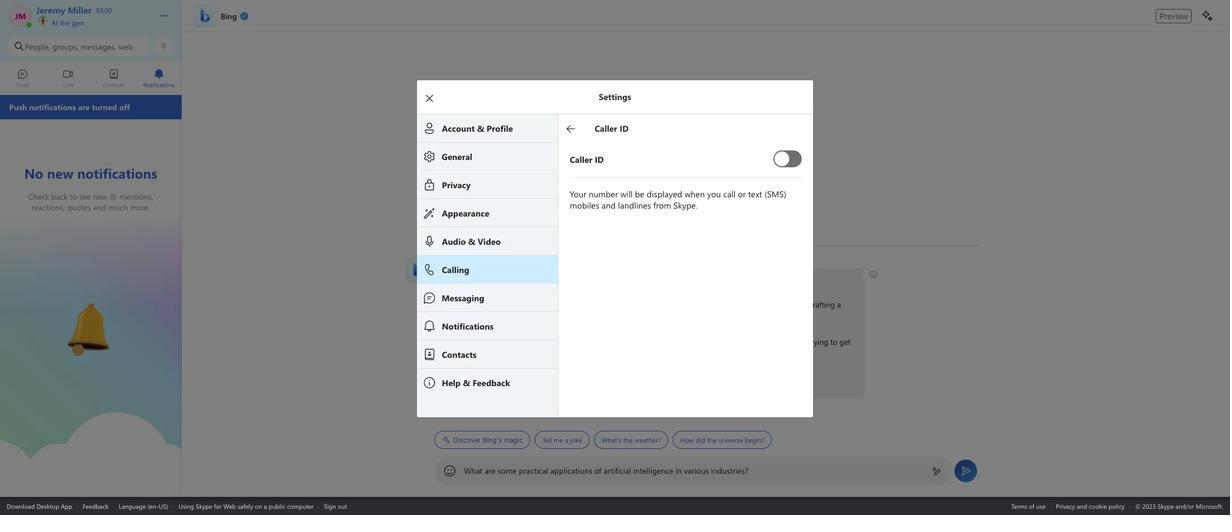 Task type: describe. For each thing, give the bounding box(es) containing it.
bell
[[57, 300, 71, 311]]

using skype for web safely on a public computer
[[179, 503, 314, 511]]

terms of use link
[[1012, 503, 1046, 511]]

at the gym
[[50, 18, 85, 27]]

0 horizontal spatial for
[[214, 503, 222, 511]]

in
[[515, 312, 522, 323]]

1 vertical spatial in
[[676, 466, 682, 477]]

some
[[498, 466, 517, 477]]

bing, 9:24 am
[[435, 259, 476, 268]]

to right trip
[[764, 300, 771, 310]]

the inside how did the universe begin? button
[[708, 436, 717, 445]]

tell
[[543, 436, 552, 445]]

vegan
[[580, 300, 601, 310]]

2 vertical spatial of
[[1030, 503, 1035, 511]]

you inside ask me any type of question, like finding vegan restaurants in cambridge, itinerary for your trip to europe or drafting a story for curious kids. in groups, remember to mention me with @bing. i'm an ai preview, so i'm still learning. sometimes i might say something weird. don't get mad at me, i'm just trying to get better! if you want to start over, type
[[448, 374, 460, 385]]

kids.
[[498, 312, 513, 323]]

(openhands)
[[781, 374, 823, 384]]

what
[[464, 466, 483, 477]]

sometimes
[[569, 337, 607, 348]]

@bing.
[[657, 312, 682, 323]]

over,
[[507, 374, 523, 385]]

your
[[733, 300, 749, 310]]

download
[[7, 503, 35, 511]]

!
[[495, 275, 497, 285]]

3 i'm from the left
[[782, 337, 793, 348]]

weird.
[[686, 337, 707, 348]]

hey,
[[441, 275, 456, 285]]

begin?
[[745, 436, 765, 445]]

in inside ask me any type of question, like finding vegan restaurants in cambridge, itinerary for your trip to europe or drafting a story for curious kids. in groups, remember to mention me with @bing. i'm an ai preview, so i'm still learning. sometimes i might say something weird. don't get mad at me, i'm just trying to get better! if you want to start over, type
[[642, 300, 649, 310]]

trip
[[751, 300, 762, 310]]

groups, inside ask me any type of question, like finding vegan restaurants in cambridge, itinerary for your trip to europe or drafting a story for curious kids. in groups, remember to mention me with @bing. i'm an ai preview, so i'm still learning. sometimes i might say something weird. don't get mad at me, i'm just trying to get better! if you want to start over, type
[[524, 312, 549, 323]]

how inside button
[[681, 436, 694, 445]]

language (en-us) link
[[119, 503, 168, 511]]

a inside tell me a joke button
[[565, 436, 569, 445]]

story
[[441, 312, 458, 323]]

bing's
[[483, 436, 502, 445]]

the for what's
[[624, 436, 633, 445]]

to left start
[[481, 374, 488, 385]]

people, groups, messages, web button
[[9, 36, 150, 57]]

at
[[52, 18, 58, 27]]

practical
[[519, 466, 549, 477]]

public
[[269, 503, 286, 511]]

0 horizontal spatial a
[[264, 503, 267, 511]]

preview,
[[473, 337, 500, 348]]

1 horizontal spatial for
[[460, 312, 470, 323]]

download desktop app
[[7, 503, 72, 511]]

say
[[635, 337, 646, 348]]

of inside ask me any type of question, like finding vegan restaurants in cambridge, itinerary for your trip to europe or drafting a story for curious kids. in groups, remember to mention me with @bing. i'm an ai preview, so i'm still learning. sometimes i might say something weird. don't get mad at me, i'm just trying to get better! if you want to start over, type
[[499, 300, 506, 310]]

ask me any type of question, like finding vegan restaurants in cambridge, itinerary for your trip to europe or drafting a story for curious kids. in groups, remember to mention me with @bing. i'm an ai preview, so i'm still learning. sometimes i might say something weird. don't get mad at me, i'm just trying to get better! if you want to start over, type
[[441, 300, 853, 385]]

privacy and cookie policy
[[1057, 503, 1126, 511]]

how did the universe begin? button
[[673, 431, 773, 450]]

bing
[[479, 275, 495, 285]]

am
[[466, 259, 476, 268]]

to right the trying
[[831, 337, 838, 348]]

sign out link
[[324, 503, 347, 511]]

weather?
[[635, 436, 662, 445]]

mention
[[598, 312, 626, 323]]

finding
[[554, 300, 578, 310]]

this
[[458, 275, 470, 285]]

computer
[[287, 503, 314, 511]]

1 horizontal spatial of
[[595, 466, 602, 477]]

tell me a joke
[[543, 436, 583, 445]]

sign
[[324, 503, 336, 511]]

various
[[685, 466, 709, 477]]

using skype for web safely on a public computer link
[[179, 503, 314, 511]]

start
[[490, 374, 505, 385]]

universe
[[719, 436, 744, 445]]

web
[[223, 503, 236, 511]]

learning.
[[538, 337, 567, 348]]

with
[[641, 312, 655, 323]]

at
[[759, 337, 766, 348]]

0 horizontal spatial how
[[499, 275, 514, 285]]

itinerary
[[692, 300, 720, 310]]

using
[[179, 503, 194, 511]]

might
[[613, 337, 633, 348]]

discover bing's magic
[[454, 436, 523, 445]]

out
[[338, 503, 347, 511]]

2 horizontal spatial me
[[628, 312, 639, 323]]

download desktop app link
[[7, 503, 72, 511]]

policy
[[1109, 503, 1126, 511]]

are
[[485, 466, 496, 477]]

ai
[[464, 337, 471, 348]]

i inside ask me any type of question, like finding vegan restaurants in cambridge, itinerary for your trip to europe or drafting a story for curious kids. in groups, remember to mention me with @bing. i'm an ai preview, so i'm still learning. sometimes i might say something weird. don't get mad at me, i'm just trying to get better! if you want to start over, type
[[609, 337, 611, 348]]

tell me a joke button
[[535, 431, 590, 450]]

what's the weather? button
[[594, 431, 669, 450]]

people, groups, messages, web
[[25, 41, 133, 52]]

help
[[534, 275, 549, 285]]

use
[[1037, 503, 1046, 511]]



Task type: locate. For each thing, give the bounding box(es) containing it.
1 vertical spatial type
[[525, 374, 540, 385]]

0 horizontal spatial you
[[448, 374, 460, 385]]

the inside at the gym "button"
[[60, 18, 70, 27]]

for left your on the bottom of page
[[722, 300, 731, 310]]

magic
[[504, 436, 523, 445]]

drafting
[[809, 300, 835, 310]]

privacy
[[1057, 503, 1076, 511]]

how right !
[[499, 275, 514, 285]]

the inside what's the weather? button
[[624, 436, 633, 445]]

Type a message text field
[[464, 466, 924, 477]]

still
[[525, 337, 536, 348]]

newtopic
[[542, 374, 574, 385]]

privacy and cookie policy link
[[1057, 503, 1126, 511]]

get left mad
[[729, 337, 740, 348]]

1 vertical spatial me
[[628, 312, 639, 323]]

1 get from the left
[[729, 337, 740, 348]]

don't
[[709, 337, 727, 348]]

or
[[799, 300, 806, 310]]

safely
[[238, 503, 253, 511]]

2 horizontal spatial the
[[708, 436, 717, 445]]

to down vegan
[[589, 312, 596, 323]]

i'm left an
[[441, 337, 452, 348]]

1 horizontal spatial type
[[525, 374, 540, 385]]

0 vertical spatial groups,
[[52, 41, 79, 52]]

me for ask me any type of question, like finding vegan restaurants in cambridge, itinerary for your trip to europe or drafting a story for curious kids. in groups, remember to mention me with @bing. i'm an ai preview, so i'm still learning. sometimes i might say something weird. don't get mad at me, i'm just trying to get better! if you want to start over, type
[[455, 300, 466, 310]]

2 horizontal spatial a
[[838, 300, 841, 310]]

europe
[[773, 300, 797, 310]]

what's the weather?
[[602, 436, 662, 445]]

on
[[255, 503, 262, 511]]

trying
[[809, 337, 829, 348]]

(en-
[[148, 503, 159, 511]]

0 horizontal spatial in
[[642, 300, 649, 310]]

me right tell
[[554, 436, 563, 445]]

what are some practical applications of artificial intelligence in various industries?
[[464, 466, 749, 477]]

0 horizontal spatial of
[[499, 300, 506, 310]]

0 horizontal spatial the
[[60, 18, 70, 27]]

1 horizontal spatial i'm
[[512, 337, 523, 348]]

today?
[[566, 275, 588, 285]]

0 horizontal spatial me
[[455, 300, 466, 310]]

for right story at bottom
[[460, 312, 470, 323]]

1 vertical spatial how
[[681, 436, 694, 445]]

skype
[[196, 503, 212, 511]]

hey, this is bing ! how can i help you today?
[[441, 275, 590, 285]]

0 horizontal spatial i
[[530, 275, 532, 285]]

messages,
[[81, 41, 116, 52]]

1 vertical spatial of
[[595, 466, 602, 477]]

discover
[[454, 436, 481, 445]]

for left web
[[214, 503, 222, 511]]

how left did
[[681, 436, 694, 445]]

industries?
[[712, 466, 749, 477]]

so
[[503, 337, 510, 348]]

1 vertical spatial for
[[460, 312, 470, 323]]

2 get from the left
[[840, 337, 851, 348]]

i
[[530, 275, 532, 285], [609, 337, 611, 348]]

what's
[[602, 436, 622, 445]]

i'm right "so"
[[512, 337, 523, 348]]

how
[[499, 275, 514, 285], [681, 436, 694, 445]]

web
[[119, 41, 133, 52]]

you right the help at the bottom left of page
[[551, 275, 564, 285]]

how did the universe begin?
[[681, 436, 765, 445]]

i right "can"
[[530, 275, 532, 285]]

language (en-us)
[[119, 503, 168, 511]]

desktop
[[36, 503, 59, 511]]

1 horizontal spatial you
[[551, 275, 564, 285]]

to
[[764, 300, 771, 310], [589, 312, 596, 323], [831, 337, 838, 348], [481, 374, 488, 385]]

people,
[[25, 41, 50, 52]]

in
[[642, 300, 649, 310], [676, 466, 682, 477]]

2 horizontal spatial i'm
[[782, 337, 793, 348]]

1 horizontal spatial how
[[681, 436, 694, 445]]

0 vertical spatial for
[[722, 300, 731, 310]]

applications
[[551, 466, 593, 477]]

me inside button
[[554, 436, 563, 445]]

0 vertical spatial how
[[499, 275, 514, 285]]

remember
[[551, 312, 587, 323]]

0 vertical spatial of
[[499, 300, 506, 310]]

0 vertical spatial in
[[642, 300, 649, 310]]

1 horizontal spatial in
[[676, 466, 682, 477]]

a right drafting
[[838, 300, 841, 310]]

type
[[482, 300, 497, 310], [525, 374, 540, 385]]

me left with
[[628, 312, 639, 323]]

2 horizontal spatial for
[[722, 300, 731, 310]]

groups, inside people, groups, messages, web button
[[52, 41, 79, 52]]

wednesday, november 8, 2023 heading
[[435, 233, 978, 253]]

of left artificial
[[595, 466, 602, 477]]

you
[[551, 275, 564, 285], [448, 374, 460, 385]]

1 horizontal spatial me
[[554, 436, 563, 445]]

the right what's
[[624, 436, 633, 445]]

can
[[517, 275, 528, 285]]

0 vertical spatial type
[[482, 300, 497, 310]]

tab list
[[0, 64, 182, 95]]

of up kids.
[[499, 300, 506, 310]]

type right over,
[[525, 374, 540, 385]]

and
[[1078, 503, 1088, 511]]

language
[[119, 503, 146, 511]]

1 vertical spatial groups,
[[524, 312, 549, 323]]

us)
[[159, 503, 168, 511]]

1 horizontal spatial groups,
[[524, 312, 549, 323]]

gym
[[72, 18, 85, 27]]

artificial
[[604, 466, 632, 477]]

cookie
[[1090, 503, 1108, 511]]

restaurants
[[603, 300, 640, 310]]

of left 'use'
[[1030, 503, 1035, 511]]

type up curious
[[482, 300, 497, 310]]

groups, down at the gym
[[52, 41, 79, 52]]

you right if
[[448, 374, 460, 385]]

get
[[729, 337, 740, 348], [840, 337, 851, 348]]

a right on
[[264, 503, 267, 511]]

caller id dialog
[[417, 80, 831, 418]]

just
[[795, 337, 807, 348]]

0 vertical spatial you
[[551, 275, 564, 285]]

9:24
[[452, 259, 464, 268]]

did
[[696, 436, 706, 445]]

2 vertical spatial me
[[554, 436, 563, 445]]

0 vertical spatial i
[[530, 275, 532, 285]]

groups,
[[52, 41, 79, 52], [524, 312, 549, 323]]

me for tell me a joke
[[554, 436, 563, 445]]

i left might
[[609, 337, 611, 348]]

1 horizontal spatial i
[[609, 337, 611, 348]]

terms of use
[[1012, 503, 1046, 511]]

1 horizontal spatial a
[[565, 436, 569, 445]]

2 vertical spatial for
[[214, 503, 222, 511]]

me,
[[768, 337, 780, 348]]

terms
[[1012, 503, 1028, 511]]

0 horizontal spatial get
[[729, 337, 740, 348]]

in left various
[[676, 466, 682, 477]]

something
[[648, 337, 684, 348]]

at the gym button
[[36, 16, 148, 27]]

the right the at
[[60, 18, 70, 27]]

1 i'm from the left
[[441, 337, 452, 348]]

2 vertical spatial a
[[264, 503, 267, 511]]

a inside ask me any type of question, like finding vegan restaurants in cambridge, itinerary for your trip to europe or drafting a story for curious kids. in groups, remember to mention me with @bing. i'm an ai preview, so i'm still learning. sometimes i might say something weird. don't get mad at me, i'm just trying to get better! if you want to start over, type
[[838, 300, 841, 310]]

1 vertical spatial a
[[565, 436, 569, 445]]

0 horizontal spatial i'm
[[441, 337, 452, 348]]

1 vertical spatial i
[[609, 337, 611, 348]]

1 horizontal spatial get
[[840, 337, 851, 348]]

the right did
[[708, 436, 717, 445]]

0 horizontal spatial groups,
[[52, 41, 79, 52]]

a left joke
[[565, 436, 569, 445]]

is
[[472, 275, 477, 285]]

Caller ID checkbox
[[774, 146, 802, 172]]

2 i'm from the left
[[512, 337, 523, 348]]

1 horizontal spatial the
[[624, 436, 633, 445]]

intelligence
[[634, 466, 674, 477]]

bing,
[[435, 259, 450, 268]]

feedback
[[83, 503, 109, 511]]

1 vertical spatial you
[[448, 374, 460, 385]]

0 vertical spatial me
[[455, 300, 466, 310]]

for
[[722, 300, 731, 310], [460, 312, 470, 323], [214, 503, 222, 511]]

app
[[61, 503, 72, 511]]

i'm left just
[[782, 337, 793, 348]]

like
[[541, 300, 552, 310]]

2 horizontal spatial of
[[1030, 503, 1035, 511]]

me left any
[[455, 300, 466, 310]]

preview
[[1160, 11, 1189, 21]]

curious
[[472, 312, 496, 323]]

0 vertical spatial a
[[838, 300, 841, 310]]

an
[[454, 337, 462, 348]]

in up with
[[642, 300, 649, 310]]

get right the trying
[[840, 337, 851, 348]]

the for at
[[60, 18, 70, 27]]

ask
[[441, 300, 453, 310]]

groups, down like
[[524, 312, 549, 323]]

0 horizontal spatial type
[[482, 300, 497, 310]]



Task type: vqa. For each thing, say whether or not it's contained in the screenshot.
Out
yes



